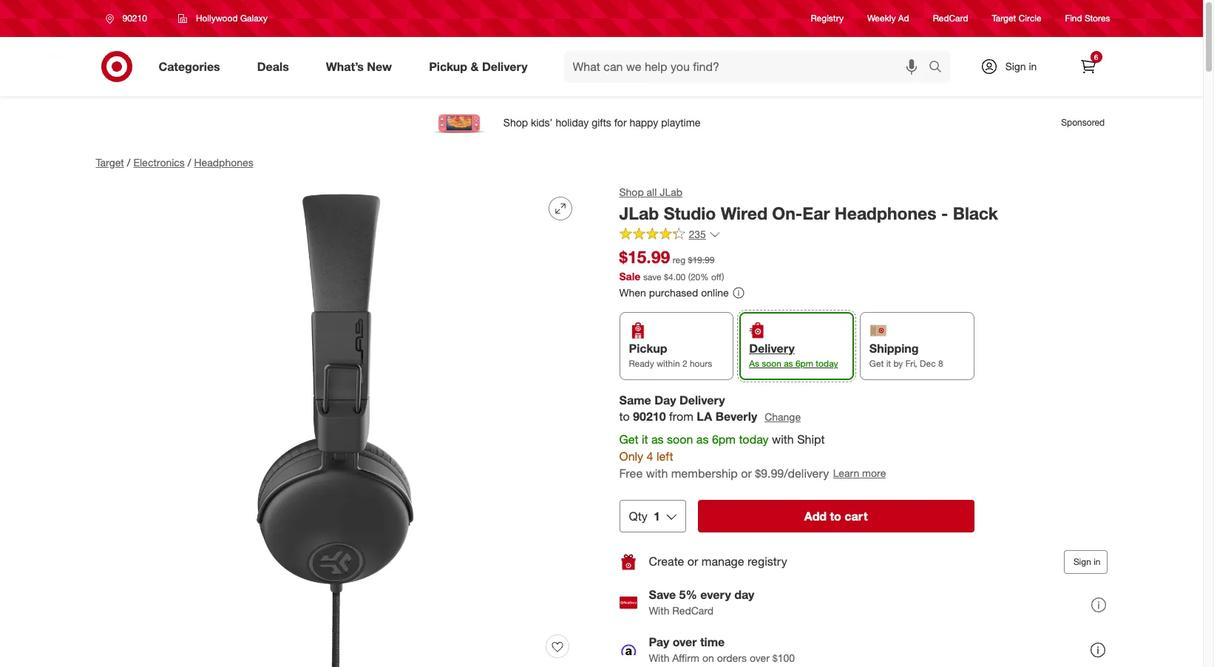 Task type: locate. For each thing, give the bounding box(es) containing it.
jlab right all on the right
[[660, 186, 683, 198]]

0 horizontal spatial headphones
[[194, 156, 254, 169]]

0 horizontal spatial or
[[688, 554, 699, 569]]

0 vertical spatial 90210
[[122, 13, 147, 24]]

2 horizontal spatial delivery
[[750, 341, 795, 356]]

orders
[[717, 652, 747, 665]]

shop all jlab jlab studio wired on-ear headphones - black
[[620, 186, 999, 223]]

1 vertical spatial headphones
[[835, 203, 937, 223]]

$100
[[773, 652, 795, 665]]

1 horizontal spatial get
[[870, 358, 884, 370]]

target left electronics
[[96, 156, 124, 169]]

target / electronics / headphones
[[96, 156, 254, 169]]

online
[[702, 286, 729, 299]]

soon right as on the bottom of the page
[[762, 358, 782, 370]]

0 vertical spatial to
[[620, 409, 630, 424]]

get
[[870, 358, 884, 370], [620, 432, 639, 447]]

studio
[[664, 203, 716, 223]]

in inside button
[[1094, 556, 1101, 567]]

1 horizontal spatial to
[[831, 509, 842, 524]]

2 with from the top
[[649, 652, 670, 665]]

1 vertical spatial soon
[[667, 432, 694, 447]]

8
[[939, 358, 944, 370]]

today left by on the right
[[816, 358, 839, 370]]

0 horizontal spatial it
[[642, 432, 649, 447]]

target
[[993, 13, 1017, 24], [96, 156, 124, 169]]

redcard inside save 5% every day with redcard
[[673, 605, 714, 617]]

every
[[701, 588, 732, 603]]

over up affirm
[[673, 635, 697, 650]]

weekly
[[868, 13, 896, 24]]

to inside button
[[831, 509, 842, 524]]

pickup up ready
[[629, 341, 668, 356]]

find
[[1066, 13, 1083, 24]]

as down la
[[697, 432, 709, 447]]

1 vertical spatial redcard
[[673, 605, 714, 617]]

by
[[894, 358, 904, 370]]

1 with from the top
[[649, 605, 670, 617]]

manage
[[702, 554, 745, 569]]

0 vertical spatial in
[[1030, 60, 1038, 73]]

6pm down from la beverly in the right of the page
[[712, 432, 736, 447]]

qty 1
[[629, 509, 661, 524]]

0 vertical spatial with
[[649, 605, 670, 617]]

black
[[954, 203, 999, 223]]

20
[[691, 271, 701, 282]]

it
[[887, 358, 892, 370], [642, 432, 649, 447]]

delivery right &
[[482, 59, 528, 74]]

1 horizontal spatial 6pm
[[796, 358, 814, 370]]

1 horizontal spatial sign in
[[1074, 556, 1101, 567]]

90210
[[122, 13, 147, 24], [633, 409, 666, 424]]

on-
[[773, 203, 803, 223]]

0 horizontal spatial target
[[96, 156, 124, 169]]

target inside the 'target circle' link
[[993, 13, 1017, 24]]

1 vertical spatial to
[[831, 509, 842, 524]]

pickup inside pickup ready within 2 hours
[[629, 341, 668, 356]]

0 vertical spatial or
[[742, 466, 752, 481]]

delivery
[[482, 59, 528, 74], [750, 341, 795, 356], [680, 393, 726, 407]]

1 vertical spatial 90210
[[633, 409, 666, 424]]

soon up left
[[667, 432, 694, 447]]

it left by on the right
[[887, 358, 892, 370]]

(
[[689, 271, 691, 282]]

redcard down 5%
[[673, 605, 714, 617]]

as right as on the bottom of the page
[[784, 358, 794, 370]]

delivery as soon as 6pm today
[[750, 341, 839, 370]]

1 horizontal spatial 90210
[[633, 409, 666, 424]]

1 horizontal spatial delivery
[[680, 393, 726, 407]]

delivery up la
[[680, 393, 726, 407]]

0 horizontal spatial sign
[[1006, 60, 1027, 73]]

0 horizontal spatial today
[[739, 432, 769, 447]]

change
[[765, 410, 801, 423]]

0 vertical spatial today
[[816, 358, 839, 370]]

0 vertical spatial sign in
[[1006, 60, 1038, 73]]

1 vertical spatial delivery
[[750, 341, 795, 356]]

0 vertical spatial soon
[[762, 358, 782, 370]]

/ right electronics link
[[188, 156, 191, 169]]

with inside save 5% every day with redcard
[[649, 605, 670, 617]]

1 vertical spatial with
[[646, 466, 668, 481]]

save 5% every day with redcard
[[649, 588, 755, 617]]

or right create at the bottom of the page
[[688, 554, 699, 569]]

1 horizontal spatial today
[[816, 358, 839, 370]]

0 horizontal spatial over
[[673, 635, 697, 650]]

1 vertical spatial pickup
[[629, 341, 668, 356]]

delivery up as on the bottom of the page
[[750, 341, 795, 356]]

1 vertical spatial 6pm
[[712, 432, 736, 447]]

with down change button
[[773, 432, 794, 447]]

1 horizontal spatial in
[[1094, 556, 1101, 567]]

$15.99
[[620, 246, 671, 267]]

sale
[[620, 270, 641, 282]]

delivery for same day delivery
[[680, 393, 726, 407]]

with down pay
[[649, 652, 670, 665]]

in
[[1030, 60, 1038, 73], [1094, 556, 1101, 567]]

1 horizontal spatial soon
[[762, 358, 782, 370]]

5%
[[680, 588, 698, 603]]

0 horizontal spatial 90210
[[122, 13, 147, 24]]

sign in button
[[1065, 550, 1108, 574]]

over
[[673, 635, 697, 650], [750, 652, 770, 665]]

1 / from the left
[[127, 156, 131, 169]]

from
[[670, 409, 694, 424]]

0 horizontal spatial 6pm
[[712, 432, 736, 447]]

get up "only"
[[620, 432, 639, 447]]

to down "same" on the right of the page
[[620, 409, 630, 424]]

hollywood galaxy button
[[169, 5, 277, 32]]

1 vertical spatial target
[[96, 156, 124, 169]]

1 vertical spatial with
[[649, 652, 670, 665]]

learn more button
[[833, 465, 887, 482]]

0 horizontal spatial redcard
[[673, 605, 714, 617]]

target circle link
[[993, 12, 1042, 25]]

0 vertical spatial sign
[[1006, 60, 1027, 73]]

sign in inside sign in link
[[1006, 60, 1038, 73]]

1 horizontal spatial sign
[[1074, 556, 1092, 567]]

create
[[649, 554, 685, 569]]

pickup left &
[[429, 59, 468, 74]]

0 vertical spatial target
[[993, 13, 1017, 24]]

as up left
[[652, 432, 664, 447]]

headphones right electronics
[[194, 156, 254, 169]]

fri,
[[906, 358, 918, 370]]

1 vertical spatial get
[[620, 432, 639, 447]]

0 horizontal spatial get
[[620, 432, 639, 447]]

jlab
[[660, 186, 683, 198], [620, 203, 659, 223]]

0 horizontal spatial jlab
[[620, 203, 659, 223]]

0 horizontal spatial pickup
[[429, 59, 468, 74]]

over left $100
[[750, 652, 770, 665]]

target left 'circle'
[[993, 13, 1017, 24]]

2 horizontal spatial as
[[784, 358, 794, 370]]

1 vertical spatial sign in
[[1074, 556, 1101, 567]]

ready
[[629, 358, 655, 370]]

0 horizontal spatial delivery
[[482, 59, 528, 74]]

6pm inside delivery as soon as 6pm today
[[796, 358, 814, 370]]

today down beverly
[[739, 432, 769, 447]]

0 vertical spatial jlab
[[660, 186, 683, 198]]

1 horizontal spatial with
[[773, 432, 794, 447]]

-
[[942, 203, 949, 223]]

with down save
[[649, 605, 670, 617]]

jlab down the shop
[[620, 203, 659, 223]]

get left by on the right
[[870, 358, 884, 370]]

0 vertical spatial pickup
[[429, 59, 468, 74]]

or inside get it as soon as 6pm today with shipt only 4 left free with membership or $9.99/delivery learn more
[[742, 466, 752, 481]]

today inside get it as soon as 6pm today with shipt only 4 left free with membership or $9.99/delivery learn more
[[739, 432, 769, 447]]

0 horizontal spatial soon
[[667, 432, 694, 447]]

0 vertical spatial get
[[870, 358, 884, 370]]

0 vertical spatial over
[[673, 635, 697, 650]]

1 vertical spatial today
[[739, 432, 769, 447]]

delivery inside delivery as soon as 6pm today
[[750, 341, 795, 356]]

redcard right ad
[[934, 13, 969, 24]]

0 horizontal spatial with
[[646, 466, 668, 481]]

1 vertical spatial sign
[[1074, 556, 1092, 567]]

1 horizontal spatial /
[[188, 156, 191, 169]]

0 horizontal spatial /
[[127, 156, 131, 169]]

registry
[[811, 13, 844, 24]]

headphones left -
[[835, 203, 937, 223]]

registry link
[[811, 12, 844, 25]]

0 vertical spatial delivery
[[482, 59, 528, 74]]

1 horizontal spatial target
[[993, 13, 1017, 24]]

hollywood galaxy
[[196, 13, 268, 24]]

1 vertical spatial it
[[642, 432, 649, 447]]

or right membership
[[742, 466, 752, 481]]

off
[[712, 271, 722, 282]]

1 vertical spatial or
[[688, 554, 699, 569]]

0 horizontal spatial sign in
[[1006, 60, 1038, 73]]

it up 4
[[642, 432, 649, 447]]

1 horizontal spatial or
[[742, 466, 752, 481]]

learn
[[834, 467, 860, 480]]

with down 4
[[646, 466, 668, 481]]

1 vertical spatial in
[[1094, 556, 1101, 567]]

1 horizontal spatial pickup
[[629, 341, 668, 356]]

soon inside get it as soon as 6pm today with shipt only 4 left free with membership or $9.99/delivery learn more
[[667, 432, 694, 447]]

2 vertical spatial delivery
[[680, 393, 726, 407]]

to right "add"
[[831, 509, 842, 524]]

as
[[750, 358, 760, 370]]

1 horizontal spatial over
[[750, 652, 770, 665]]

hours
[[690, 358, 713, 370]]

$19.99
[[688, 254, 715, 265]]

4.00
[[669, 271, 686, 282]]

pickup
[[429, 59, 468, 74], [629, 341, 668, 356]]

1 horizontal spatial headphones
[[835, 203, 937, 223]]

0 vertical spatial it
[[887, 358, 892, 370]]

pickup ready within 2 hours
[[629, 341, 713, 370]]

0 vertical spatial 6pm
[[796, 358, 814, 370]]

sign
[[1006, 60, 1027, 73], [1074, 556, 1092, 567]]

free
[[620, 466, 643, 481]]

1 horizontal spatial redcard
[[934, 13, 969, 24]]

beverly
[[716, 409, 758, 424]]

target circle
[[993, 13, 1042, 24]]

/ right target link
[[127, 156, 131, 169]]

0 vertical spatial redcard
[[934, 13, 969, 24]]

with
[[649, 605, 670, 617], [649, 652, 670, 665]]

6pm
[[796, 358, 814, 370], [712, 432, 736, 447]]

1
[[654, 509, 661, 524]]

redcard
[[934, 13, 969, 24], [673, 605, 714, 617]]

6pm right as on the bottom of the page
[[796, 358, 814, 370]]

1 horizontal spatial it
[[887, 358, 892, 370]]



Task type: vqa. For each thing, say whether or not it's contained in the screenshot.
Hi,
no



Task type: describe. For each thing, give the bounding box(es) containing it.
on
[[703, 652, 715, 665]]

get inside "shipping get it by fri, dec 8"
[[870, 358, 884, 370]]

sign inside button
[[1074, 556, 1092, 567]]

90210 button
[[96, 5, 163, 32]]

0 horizontal spatial as
[[652, 432, 664, 447]]

pickup for ready
[[629, 341, 668, 356]]

2
[[683, 358, 688, 370]]

new
[[367, 59, 392, 74]]

left
[[657, 449, 674, 464]]

0 vertical spatial with
[[773, 432, 794, 447]]

qty
[[629, 509, 648, 524]]

find stores
[[1066, 13, 1111, 24]]

find stores link
[[1066, 12, 1111, 25]]

registry
[[748, 554, 788, 569]]

redcard link
[[934, 12, 969, 25]]

wired
[[721, 203, 768, 223]]

pickup for &
[[429, 59, 468, 74]]

it inside get it as soon as 6pm today with shipt only 4 left free with membership or $9.99/delivery learn more
[[642, 432, 649, 447]]

galaxy
[[240, 13, 268, 24]]

235 link
[[620, 227, 721, 244]]

same day delivery
[[620, 393, 726, 407]]

$9.99/delivery
[[756, 466, 830, 481]]

0 horizontal spatial to
[[620, 409, 630, 424]]

as inside delivery as soon as 6pm today
[[784, 358, 794, 370]]

target for target / electronics / headphones
[[96, 156, 124, 169]]

2 / from the left
[[188, 156, 191, 169]]

search button
[[922, 50, 958, 86]]

1 vertical spatial jlab
[[620, 203, 659, 223]]

what's new
[[326, 59, 392, 74]]

)
[[722, 271, 725, 282]]

la
[[697, 409, 713, 424]]

deals link
[[245, 50, 308, 83]]

90210 inside dropdown button
[[122, 13, 147, 24]]

$15.99 reg $19.99 sale save $ 4.00 ( 20 % off )
[[620, 246, 725, 282]]

from la beverly
[[670, 409, 758, 424]]

dec
[[920, 358, 936, 370]]

shipt
[[798, 432, 825, 447]]

what's
[[326, 59, 364, 74]]

0 vertical spatial headphones
[[194, 156, 254, 169]]

to 90210
[[620, 409, 666, 424]]

purchased
[[649, 286, 699, 299]]

all
[[647, 186, 657, 198]]

day
[[655, 393, 677, 407]]

today inside delivery as soon as 6pm today
[[816, 358, 839, 370]]

electronics
[[134, 156, 185, 169]]

advertisement region
[[84, 105, 1120, 141]]

1 vertical spatial over
[[750, 652, 770, 665]]

save
[[644, 271, 662, 282]]

get inside get it as soon as 6pm today with shipt only 4 left free with membership or $9.99/delivery learn more
[[620, 432, 639, 447]]

shop
[[620, 186, 644, 198]]

time
[[701, 635, 725, 650]]

&
[[471, 59, 479, 74]]

jlab studio wired on-ear headphones - black, 1 of 6 image
[[96, 185, 584, 667]]

get it as soon as 6pm today with shipt only 4 left free with membership or $9.99/delivery learn more
[[620, 432, 887, 481]]

sign in link
[[968, 50, 1061, 83]]

soon inside delivery as soon as 6pm today
[[762, 358, 782, 370]]

shipping
[[870, 341, 919, 356]]

235
[[689, 228, 707, 240]]

reg
[[673, 254, 686, 265]]

target link
[[96, 156, 124, 169]]

affirm
[[673, 652, 700, 665]]

1 horizontal spatial as
[[697, 432, 709, 447]]

add to cart button
[[698, 500, 975, 533]]

delivery for pickup & delivery
[[482, 59, 528, 74]]

headphones inside shop all jlab jlab studio wired on-ear headphones - black
[[835, 203, 937, 223]]

6 link
[[1072, 50, 1105, 83]]

pickup & delivery
[[429, 59, 528, 74]]

search
[[922, 60, 958, 75]]

it inside "shipping get it by fri, dec 8"
[[887, 358, 892, 370]]

membership
[[672, 466, 738, 481]]

%
[[701, 271, 709, 282]]

add to cart
[[805, 509, 868, 524]]

save
[[649, 588, 676, 603]]

electronics link
[[134, 156, 185, 169]]

shipping get it by fri, dec 8
[[870, 341, 944, 370]]

when
[[620, 286, 647, 299]]

deals
[[257, 59, 289, 74]]

categories
[[159, 59, 220, 74]]

6pm inside get it as soon as 6pm today with shipt only 4 left free with membership or $9.99/delivery learn more
[[712, 432, 736, 447]]

$
[[664, 271, 669, 282]]

What can we help you find? suggestions appear below search field
[[564, 50, 933, 83]]

when purchased online
[[620, 286, 729, 299]]

target for target circle
[[993, 13, 1017, 24]]

1 horizontal spatial jlab
[[660, 186, 683, 198]]

circle
[[1019, 13, 1042, 24]]

stores
[[1085, 13, 1111, 24]]

pickup & delivery link
[[417, 50, 546, 83]]

only
[[620, 449, 644, 464]]

change button
[[764, 409, 802, 426]]

0 horizontal spatial in
[[1030, 60, 1038, 73]]

headphones link
[[194, 156, 254, 169]]

within
[[657, 358, 680, 370]]

with inside the pay over time with affirm on orders over $100
[[649, 652, 670, 665]]

sign in inside sign in button
[[1074, 556, 1101, 567]]

ear
[[803, 203, 831, 223]]

add
[[805, 509, 827, 524]]

create or manage registry
[[649, 554, 788, 569]]

more
[[863, 467, 887, 480]]

day
[[735, 588, 755, 603]]

pay
[[649, 635, 670, 650]]

weekly ad link
[[868, 12, 910, 25]]

same
[[620, 393, 652, 407]]

weekly ad
[[868, 13, 910, 24]]

4
[[647, 449, 654, 464]]

cart
[[845, 509, 868, 524]]



